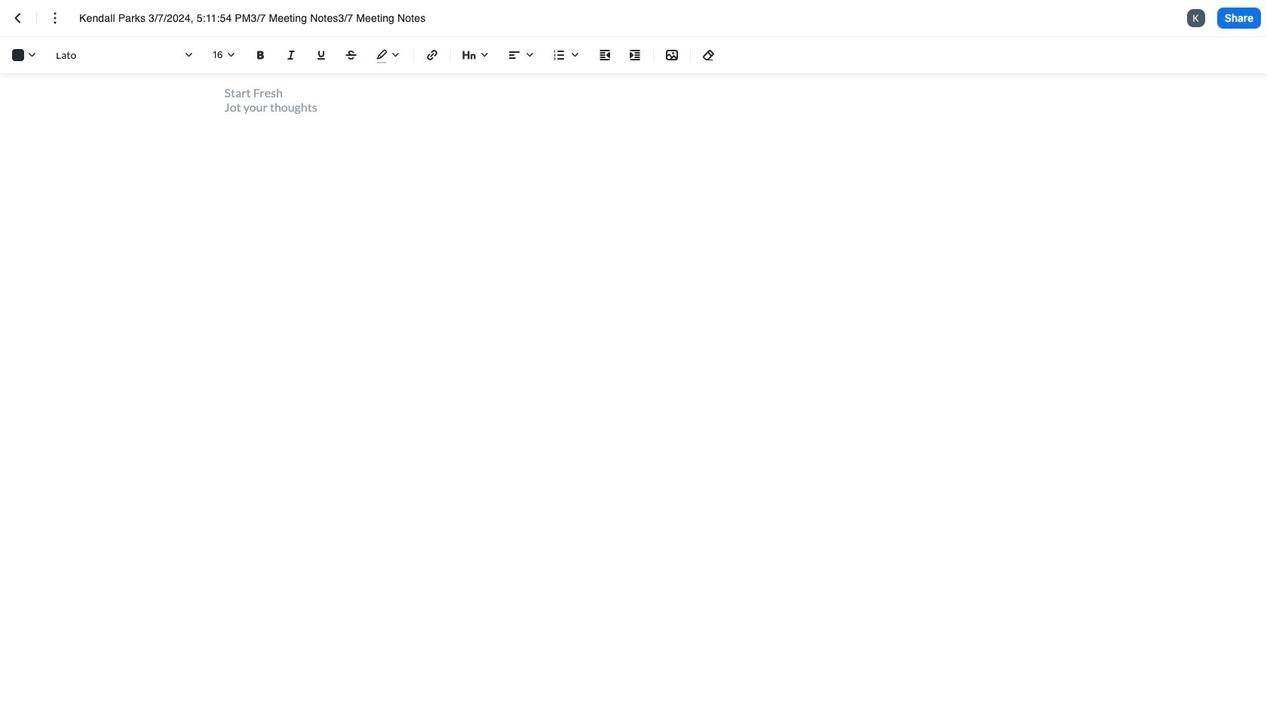Task type: describe. For each thing, give the bounding box(es) containing it.
more image
[[46, 9, 64, 27]]

insert image image
[[663, 46, 682, 64]]

kendall parks image
[[1188, 9, 1206, 27]]

link image
[[423, 46, 442, 64]]

all notes image
[[9, 9, 27, 27]]

clear style image
[[700, 46, 718, 64]]

increase indent image
[[626, 46, 645, 64]]



Task type: vqa. For each thing, say whether or not it's contained in the screenshot.
the Kendall Parks image
yes



Task type: locate. For each thing, give the bounding box(es) containing it.
None text field
[[79, 11, 454, 26]]

bold image
[[252, 46, 270, 64]]

italic image
[[282, 46, 300, 64]]

strikethrough image
[[343, 46, 361, 64]]

decrease indent image
[[596, 46, 614, 64]]

underline image
[[312, 46, 331, 64]]



